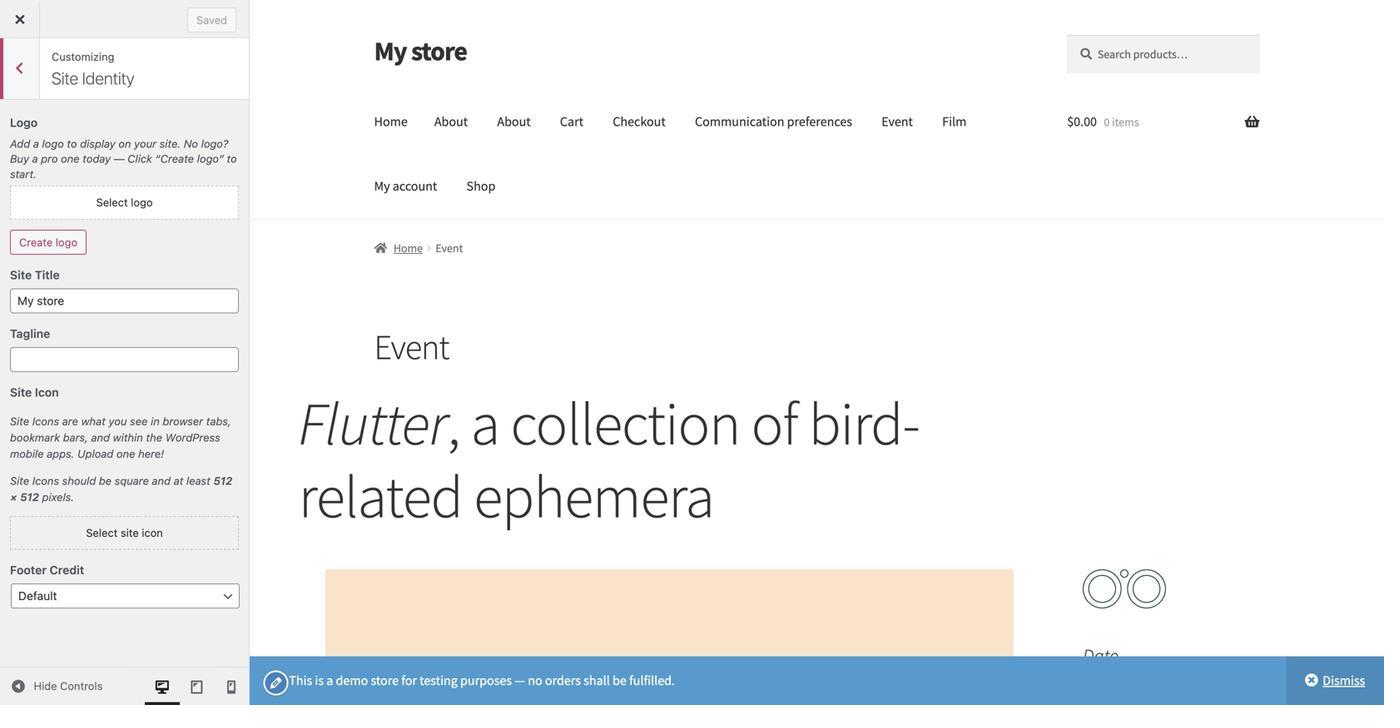 Task type: describe. For each thing, give the bounding box(es) containing it.
logo
[[10, 116, 38, 129]]

start.
[[10, 168, 37, 180]]

icons for should
[[32, 474, 59, 487]]

bars,
[[63, 431, 88, 444]]

customizing
[[52, 50, 114, 63]]

one inside logo add a logo to display on your site. no logo? buy a pro one today — click "create logo" to start.
[[61, 153, 80, 165]]

the
[[146, 431, 162, 444]]

icons for are
[[32, 415, 59, 427]]

bookmark
[[10, 431, 60, 444]]

no
[[184, 137, 198, 150]]

1 vertical spatial a
[[32, 153, 38, 165]]

footer credit
[[10, 563, 84, 577]]

least
[[186, 474, 210, 487]]

512 × 512
[[10, 474, 232, 503]]

0 vertical spatial 512
[[213, 474, 232, 487]]

site for site icon
[[10, 385, 32, 399]]

create logo link
[[10, 230, 87, 255]]

one inside site icons are what you see in browser tabs, bookmark bars, and within the wordpress mobile apps. upload one here!
[[116, 447, 135, 460]]

site.
[[160, 137, 181, 150]]

you
[[109, 415, 127, 427]]

controls
[[60, 680, 103, 692]]

logo?
[[201, 137, 228, 150]]

mobile
[[10, 447, 44, 460]]

1 vertical spatial to
[[227, 153, 237, 165]]

site
[[121, 526, 139, 539]]

footer
[[10, 563, 47, 577]]

click
[[128, 153, 152, 165]]

your
[[134, 137, 157, 150]]

hide
[[34, 680, 57, 692]]

select site icon
[[86, 526, 163, 539]]

logo"
[[197, 153, 224, 165]]

are
[[62, 415, 78, 427]]

site inside customizing site identity
[[52, 68, 78, 88]]

wordpress
[[165, 431, 220, 444]]

site icons are what you see in browser tabs, bookmark bars, and within the wordpress mobile apps. upload one here!
[[10, 415, 231, 460]]

site for site icons are what you see in browser tabs, bookmark bars, and within the wordpress mobile apps. upload one here!
[[10, 415, 29, 427]]

square
[[115, 474, 149, 487]]

logo inside logo add a logo to display on your site. no logo? buy a pro one today — click "create logo" to start.
[[42, 137, 64, 150]]

pro
[[41, 153, 58, 165]]

tabs,
[[206, 415, 231, 427]]

hide controls
[[34, 680, 103, 692]]

site icon
[[10, 385, 59, 399]]

within
[[113, 431, 143, 444]]

customizing site identity
[[52, 50, 134, 88]]

Site Title text field
[[10, 288, 239, 313]]

select logo
[[96, 196, 153, 209]]

icon
[[142, 526, 163, 539]]

"create
[[155, 153, 194, 165]]

at
[[174, 474, 183, 487]]



Task type: locate. For each thing, give the bounding box(es) containing it.
0 vertical spatial a
[[33, 137, 39, 150]]

0 horizontal spatial one
[[61, 153, 80, 165]]

1 vertical spatial 512
[[20, 491, 39, 503]]

what
[[81, 415, 106, 427]]

0 horizontal spatial 512
[[20, 491, 39, 503]]

browser
[[163, 415, 203, 427]]

site left title
[[10, 268, 32, 282]]

site up the bookmark on the left bottom
[[10, 415, 29, 427]]

site up "×"
[[10, 474, 29, 487]]

1 horizontal spatial to
[[227, 153, 237, 165]]

1 vertical spatial icons
[[32, 474, 59, 487]]

create
[[19, 236, 53, 248]]

icons inside site icons are what you see in browser tabs, bookmark bars, and within the wordpress mobile apps. upload one here!
[[32, 415, 59, 427]]

0 vertical spatial icons
[[32, 415, 59, 427]]

credit
[[50, 563, 84, 577]]

buy
[[10, 153, 29, 165]]

logo inside button
[[131, 196, 153, 209]]

1 icons from the top
[[32, 415, 59, 427]]

site for site title
[[10, 268, 32, 282]]

one
[[61, 153, 80, 165], [116, 447, 135, 460]]

title
[[35, 268, 60, 282]]

to
[[67, 137, 77, 150], [227, 153, 237, 165]]

1 vertical spatial select
[[86, 526, 118, 539]]

select inside button
[[96, 196, 128, 209]]

be
[[99, 474, 112, 487]]

select for select logo
[[96, 196, 128, 209]]

0 vertical spatial and
[[91, 431, 110, 444]]

0 vertical spatial logo
[[42, 137, 64, 150]]

pixels.
[[39, 491, 74, 503]]

here!
[[138, 447, 164, 460]]

None submit
[[187, 7, 236, 32]]

512 right least
[[213, 474, 232, 487]]

icon
[[35, 385, 59, 399]]

add
[[10, 137, 30, 150]]

a left pro
[[32, 153, 38, 165]]

display
[[80, 137, 115, 150]]

icons up the bookmark on the left bottom
[[32, 415, 59, 427]]

0 vertical spatial one
[[61, 153, 80, 165]]

1 vertical spatial logo
[[131, 196, 153, 209]]

logo down click
[[131, 196, 153, 209]]

512
[[213, 474, 232, 487], [20, 491, 39, 503]]

to right logo"
[[227, 153, 237, 165]]

and
[[91, 431, 110, 444], [152, 474, 171, 487]]

site left icon
[[10, 385, 32, 399]]

apps.
[[47, 447, 74, 460]]

logo
[[42, 137, 64, 150], [131, 196, 153, 209], [56, 236, 78, 248]]

icons up pixels.
[[32, 474, 59, 487]]

—
[[114, 153, 125, 165]]

site icons should be square and at least
[[10, 474, 213, 487]]

select inside button
[[86, 526, 118, 539]]

should
[[62, 474, 96, 487]]

and left the at
[[152, 474, 171, 487]]

site for site icons should be square and at least
[[10, 474, 29, 487]]

1 vertical spatial one
[[116, 447, 135, 460]]

tagline
[[10, 327, 50, 340]]

select site icon button
[[10, 516, 239, 550]]

on
[[118, 137, 131, 150]]

site down customizing
[[52, 68, 78, 88]]

site title
[[10, 268, 60, 282]]

icons
[[32, 415, 59, 427], [32, 474, 59, 487]]

select left site
[[86, 526, 118, 539]]

to left display
[[67, 137, 77, 150]]

Tagline text field
[[10, 347, 239, 372]]

identity
[[82, 68, 134, 88]]

one right pro
[[61, 153, 80, 165]]

a right add
[[33, 137, 39, 150]]

select
[[96, 196, 128, 209], [86, 526, 118, 539]]

512 right "×"
[[20, 491, 39, 503]]

select logo button
[[10, 186, 239, 220]]

0 vertical spatial select
[[96, 196, 128, 209]]

logo for create logo
[[56, 236, 78, 248]]

0 horizontal spatial and
[[91, 431, 110, 444]]

logo right the create
[[56, 236, 78, 248]]

logo up pro
[[42, 137, 64, 150]]

a
[[33, 137, 39, 150], [32, 153, 38, 165]]

see
[[130, 415, 148, 427]]

1 vertical spatial and
[[152, 474, 171, 487]]

logo for select logo
[[131, 196, 153, 209]]

1 horizontal spatial one
[[116, 447, 135, 460]]

0 horizontal spatial to
[[67, 137, 77, 150]]

today
[[83, 153, 111, 165]]

select down the —
[[96, 196, 128, 209]]

and inside site icons are what you see in browser tabs, bookmark bars, and within the wordpress mobile apps. upload one here!
[[91, 431, 110, 444]]

2 icons from the top
[[32, 474, 59, 487]]

create logo
[[19, 236, 78, 248]]

0 vertical spatial to
[[67, 137, 77, 150]]

hide controls button
[[0, 668, 103, 705]]

2 vertical spatial logo
[[56, 236, 78, 248]]

upload
[[77, 447, 113, 460]]

select for select site icon
[[86, 526, 118, 539]]

in
[[151, 415, 160, 427]]

site inside site icons are what you see in browser tabs, bookmark bars, and within the wordpress mobile apps. upload one here!
[[10, 415, 29, 427]]

and up upload in the left bottom of the page
[[91, 431, 110, 444]]

1 horizontal spatial and
[[152, 474, 171, 487]]

1 horizontal spatial 512
[[213, 474, 232, 487]]

logo add a logo to display on your site. no logo? buy a pro one today — click "create logo" to start.
[[10, 116, 237, 180]]

×
[[10, 491, 17, 503]]

one down the within at the left bottom
[[116, 447, 135, 460]]

site
[[52, 68, 78, 88], [10, 268, 32, 282], [10, 385, 32, 399], [10, 415, 29, 427], [10, 474, 29, 487]]



Task type: vqa. For each thing, say whether or not it's contained in the screenshot.
Medium BUTTON
no



